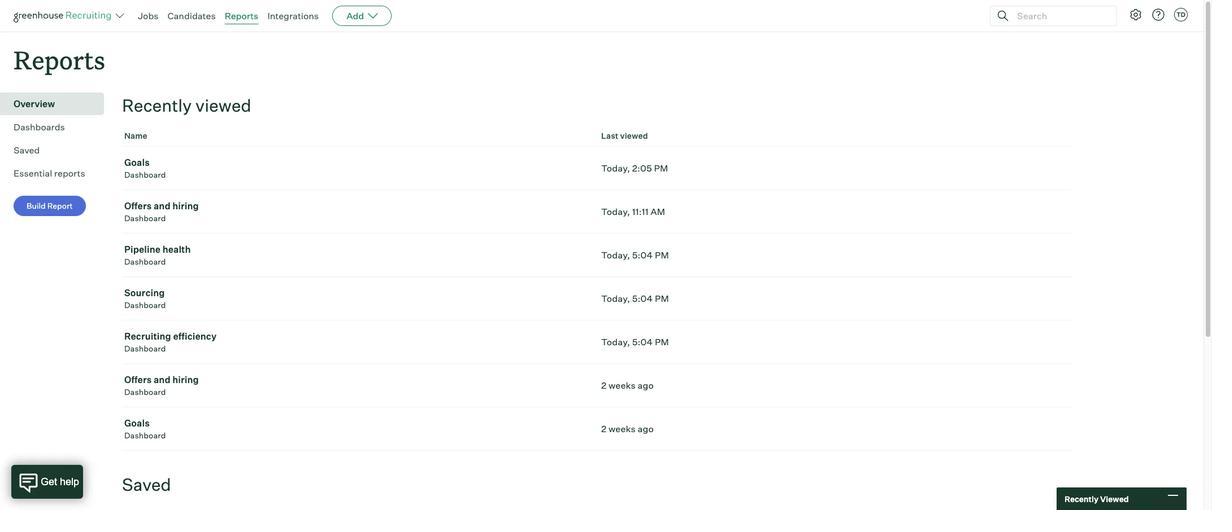 Task type: describe. For each thing, give the bounding box(es) containing it.
dashboards
[[14, 122, 65, 133]]

5:04 for health
[[632, 250, 653, 261]]

5:04 for dashboard
[[632, 293, 653, 305]]

add button
[[332, 6, 392, 26]]

overview
[[14, 98, 55, 110]]

ago for offers and hiring
[[638, 380, 654, 392]]

5:04 for efficiency
[[632, 337, 653, 348]]

build report
[[27, 201, 73, 211]]

dashboard inside recruiting efficiency dashboard
[[124, 344, 166, 354]]

last
[[601, 131, 618, 141]]

today, for sourcing
[[601, 293, 630, 305]]

viewed for last viewed
[[620, 131, 648, 141]]

td
[[1176, 11, 1186, 19]]

essential
[[14, 168, 52, 179]]

offers for 2
[[124, 375, 152, 386]]

recently viewed
[[122, 95, 251, 116]]

goals dashboard for today,
[[124, 157, 166, 180]]

jobs link
[[138, 10, 159, 21]]

essential reports
[[14, 168, 85, 179]]

ago for goals
[[638, 424, 654, 435]]

dashboards link
[[14, 120, 99, 134]]

1 vertical spatial saved
[[122, 475, 171, 496]]

recently for recently viewed
[[122, 95, 192, 116]]

6 dashboard from the top
[[124, 388, 166, 397]]

2 weeks ago for goals
[[601, 424, 654, 435]]

7 dashboard from the top
[[124, 431, 166, 441]]

name
[[124, 131, 147, 141]]

overview link
[[14, 97, 99, 111]]

offers and hiring dashboard for today,
[[124, 201, 199, 223]]

weeks for goals
[[609, 424, 636, 435]]

hiring for today, 11:11 am
[[172, 201, 199, 212]]

pm for goals
[[654, 163, 668, 174]]

recently for recently viewed
[[1065, 495, 1099, 504]]

and for today,
[[154, 201, 170, 212]]

reports
[[54, 168, 85, 179]]

pipeline
[[124, 244, 161, 256]]

today, 11:11 am
[[601, 206, 665, 218]]

greenhouse recruiting image
[[14, 9, 115, 23]]

today, 2:05 pm
[[601, 163, 668, 174]]

2 for offers and hiring
[[601, 380, 607, 392]]

build
[[27, 201, 46, 211]]

offers for today,
[[124, 201, 152, 212]]

reports link
[[225, 10, 258, 21]]

viewed for recently viewed
[[195, 95, 251, 116]]

hiring for 2 weeks ago
[[172, 375, 199, 386]]

efficiency
[[173, 331, 217, 343]]

0 horizontal spatial saved
[[14, 145, 40, 156]]



Task type: vqa. For each thing, say whether or not it's contained in the screenshot.


Task type: locate. For each thing, give the bounding box(es) containing it.
1 and from the top
[[154, 201, 170, 212]]

essential reports link
[[14, 167, 99, 180]]

offers and hiring dashboard down recruiting efficiency dashboard
[[124, 375, 199, 397]]

1 vertical spatial offers
[[124, 375, 152, 386]]

configure image
[[1129, 8, 1143, 21]]

and up health
[[154, 201, 170, 212]]

and
[[154, 201, 170, 212], [154, 375, 170, 386]]

4 dashboard from the top
[[124, 301, 166, 310]]

report
[[47, 201, 73, 211]]

3 dashboard from the top
[[124, 257, 166, 267]]

2 goals from the top
[[124, 418, 150, 430]]

add
[[346, 10, 364, 21]]

2 weeks from the top
[[609, 424, 636, 435]]

1 vertical spatial today, 5:04 pm
[[601, 293, 669, 305]]

sourcing dashboard
[[124, 288, 166, 310]]

candidates
[[168, 10, 216, 21]]

dashboard
[[124, 170, 166, 180], [124, 214, 166, 223], [124, 257, 166, 267], [124, 301, 166, 310], [124, 344, 166, 354], [124, 388, 166, 397], [124, 431, 166, 441]]

1 vertical spatial 5:04
[[632, 293, 653, 305]]

0 vertical spatial goals
[[124, 157, 150, 168]]

5:04
[[632, 250, 653, 261], [632, 293, 653, 305], [632, 337, 653, 348]]

weeks for offers and hiring
[[609, 380, 636, 392]]

1 offers from the top
[[124, 201, 152, 212]]

recently viewed
[[1065, 495, 1129, 504]]

2 goals dashboard from the top
[[124, 418, 166, 441]]

2:05
[[632, 163, 652, 174]]

reports
[[225, 10, 258, 21], [14, 43, 105, 76]]

goals for today,
[[124, 157, 150, 168]]

recently
[[122, 95, 192, 116], [1065, 495, 1099, 504]]

0 vertical spatial ago
[[638, 380, 654, 392]]

am
[[651, 206, 665, 218]]

1 vertical spatial recently
[[1065, 495, 1099, 504]]

2 vertical spatial today, 5:04 pm
[[601, 337, 669, 348]]

0 vertical spatial recently
[[122, 95, 192, 116]]

offers and hiring dashboard
[[124, 201, 199, 223], [124, 375, 199, 397]]

1 vertical spatial hiring
[[172, 375, 199, 386]]

recruiting
[[124, 331, 171, 343]]

5 today, from the top
[[601, 337, 630, 348]]

2 offers and hiring dashboard from the top
[[124, 375, 199, 397]]

1 horizontal spatial recently
[[1065, 495, 1099, 504]]

dashboard inside pipeline health dashboard
[[124, 257, 166, 267]]

0 vertical spatial offers
[[124, 201, 152, 212]]

0 horizontal spatial viewed
[[195, 95, 251, 116]]

0 vertical spatial 2 weeks ago
[[601, 380, 654, 392]]

4 today, from the top
[[601, 293, 630, 305]]

1 dashboard from the top
[[124, 170, 166, 180]]

health
[[163, 244, 191, 256]]

today, for recruiting efficiency
[[601, 337, 630, 348]]

Search text field
[[1014, 8, 1106, 24]]

1 vertical spatial and
[[154, 375, 170, 386]]

offers up pipeline
[[124, 201, 152, 212]]

hiring up health
[[172, 201, 199, 212]]

saved link
[[14, 144, 99, 157]]

build report button
[[14, 196, 86, 217]]

goals dashboard
[[124, 157, 166, 180], [124, 418, 166, 441]]

1 vertical spatial 2 weeks ago
[[601, 424, 654, 435]]

1 weeks from the top
[[609, 380, 636, 392]]

1 vertical spatial 2
[[601, 424, 607, 435]]

saved
[[14, 145, 40, 156], [122, 475, 171, 496]]

1 vertical spatial weeks
[[609, 424, 636, 435]]

2 hiring from the top
[[172, 375, 199, 386]]

hiring down recruiting efficiency dashboard
[[172, 375, 199, 386]]

11:11
[[632, 206, 649, 218]]

2 vertical spatial 5:04
[[632, 337, 653, 348]]

offers and hiring dashboard up health
[[124, 201, 199, 223]]

2 2 from the top
[[601, 424, 607, 435]]

and for 2
[[154, 375, 170, 386]]

integrations link
[[267, 10, 319, 21]]

ago
[[638, 380, 654, 392], [638, 424, 654, 435]]

1 2 weeks ago from the top
[[601, 380, 654, 392]]

td button
[[1174, 8, 1188, 21]]

3 today, from the top
[[601, 250, 630, 261]]

1 vertical spatial offers and hiring dashboard
[[124, 375, 199, 397]]

pipeline health dashboard
[[124, 244, 191, 267]]

2 dashboard from the top
[[124, 214, 166, 223]]

0 horizontal spatial recently
[[122, 95, 192, 116]]

recently up name
[[122, 95, 192, 116]]

1 horizontal spatial reports
[[225, 10, 258, 21]]

1 vertical spatial reports
[[14, 43, 105, 76]]

integrations
[[267, 10, 319, 21]]

2 weeks ago for offers and hiring
[[601, 380, 654, 392]]

today, 5:04 pm for dashboard
[[601, 293, 669, 305]]

1 today, 5:04 pm from the top
[[601, 250, 669, 261]]

goals for 2
[[124, 418, 150, 430]]

today, 5:04 pm for health
[[601, 250, 669, 261]]

weeks
[[609, 380, 636, 392], [609, 424, 636, 435]]

1 offers and hiring dashboard from the top
[[124, 201, 199, 223]]

1 goals from the top
[[124, 157, 150, 168]]

0 vertical spatial saved
[[14, 145, 40, 156]]

offers
[[124, 201, 152, 212], [124, 375, 152, 386]]

5 dashboard from the top
[[124, 344, 166, 354]]

today, 5:04 pm for efficiency
[[601, 337, 669, 348]]

0 vertical spatial hiring
[[172, 201, 199, 212]]

td button
[[1172, 6, 1190, 24]]

pm for pipeline health
[[655, 250, 669, 261]]

2 weeks ago
[[601, 380, 654, 392], [601, 424, 654, 435]]

recently left viewed
[[1065, 495, 1099, 504]]

0 vertical spatial 2
[[601, 380, 607, 392]]

2 ago from the top
[[638, 424, 654, 435]]

0 horizontal spatial reports
[[14, 43, 105, 76]]

hiring
[[172, 201, 199, 212], [172, 375, 199, 386]]

recruiting efficiency dashboard
[[124, 331, 217, 354]]

0 vertical spatial reports
[[225, 10, 258, 21]]

viewed
[[195, 95, 251, 116], [620, 131, 648, 141]]

today, for pipeline health
[[601, 250, 630, 261]]

3 5:04 from the top
[[632, 337, 653, 348]]

0 vertical spatial today, 5:04 pm
[[601, 250, 669, 261]]

3 today, 5:04 pm from the top
[[601, 337, 669, 348]]

1 vertical spatial ago
[[638, 424, 654, 435]]

2 offers from the top
[[124, 375, 152, 386]]

2 today, from the top
[[601, 206, 630, 218]]

today, for goals
[[601, 163, 630, 174]]

offers down recruiting
[[124, 375, 152, 386]]

1 5:04 from the top
[[632, 250, 653, 261]]

jobs
[[138, 10, 159, 21]]

0 vertical spatial weeks
[[609, 380, 636, 392]]

reports down greenhouse recruiting 'image' at top left
[[14, 43, 105, 76]]

candidates link
[[168, 10, 216, 21]]

today, for offers and hiring
[[601, 206, 630, 218]]

today,
[[601, 163, 630, 174], [601, 206, 630, 218], [601, 250, 630, 261], [601, 293, 630, 305], [601, 337, 630, 348]]

viewed
[[1100, 495, 1129, 504]]

2 today, 5:04 pm from the top
[[601, 293, 669, 305]]

2 5:04 from the top
[[632, 293, 653, 305]]

1 ago from the top
[[638, 380, 654, 392]]

1 hiring from the top
[[172, 201, 199, 212]]

1 today, from the top
[[601, 163, 630, 174]]

0 vertical spatial and
[[154, 201, 170, 212]]

reports right candidates
[[225, 10, 258, 21]]

0 vertical spatial 5:04
[[632, 250, 653, 261]]

last viewed
[[601, 131, 648, 141]]

and down recruiting efficiency dashboard
[[154, 375, 170, 386]]

1 vertical spatial goals
[[124, 418, 150, 430]]

pm for sourcing
[[655, 293, 669, 305]]

pm
[[654, 163, 668, 174], [655, 250, 669, 261], [655, 293, 669, 305], [655, 337, 669, 348]]

0 vertical spatial offers and hiring dashboard
[[124, 201, 199, 223]]

2
[[601, 380, 607, 392], [601, 424, 607, 435]]

0 vertical spatial goals dashboard
[[124, 157, 166, 180]]

offers and hiring dashboard for 2
[[124, 375, 199, 397]]

2 2 weeks ago from the top
[[601, 424, 654, 435]]

pm for recruiting efficiency
[[655, 337, 669, 348]]

goals dashboard for 2
[[124, 418, 166, 441]]

1 2 from the top
[[601, 380, 607, 392]]

1 horizontal spatial viewed
[[620, 131, 648, 141]]

1 goals dashboard from the top
[[124, 157, 166, 180]]

2 for goals
[[601, 424, 607, 435]]

1 vertical spatial viewed
[[620, 131, 648, 141]]

0 vertical spatial viewed
[[195, 95, 251, 116]]

sourcing
[[124, 288, 165, 299]]

1 horizontal spatial saved
[[122, 475, 171, 496]]

2 and from the top
[[154, 375, 170, 386]]

1 vertical spatial goals dashboard
[[124, 418, 166, 441]]

goals
[[124, 157, 150, 168], [124, 418, 150, 430]]

today, 5:04 pm
[[601, 250, 669, 261], [601, 293, 669, 305], [601, 337, 669, 348]]



